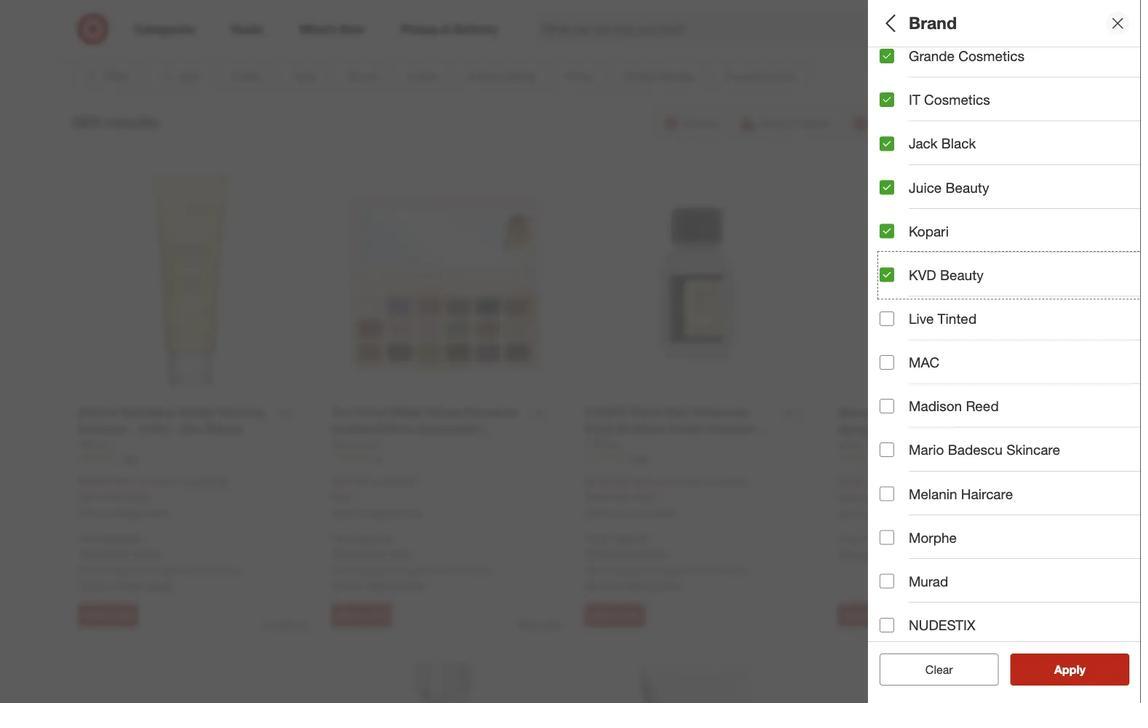 Task type: vqa. For each thing, say whether or not it's contained in the screenshot.
Reed
yes



Task type: describe. For each thing, give the bounding box(es) containing it.
reg inside '$24.00 ( $5.71 /ounce ) reg $30.00 sale ends today when purchased online'
[[181, 476, 195, 488]]

wellness standard button
[[880, 557, 1141, 608]]

Melanin Haircare checkbox
[[880, 487, 894, 501]]

9227
[[884, 454, 903, 465]]

purchased inside $3.50 - $8.40 sale ends today when purchased online
[[863, 509, 905, 520]]

brand for brand
[[909, 13, 957, 33]]

ends inside '$24.00 ( $5.71 /ounce ) reg $30.00 sale ends today when purchased online'
[[101, 491, 123, 504]]

Mario Badescu Skincare checkbox
[[880, 443, 894, 458]]

check for $24.00
[[78, 580, 107, 592]]

morphe
[[909, 529, 957, 546]]

kvd
[[909, 267, 936, 283]]

shade range button
[[880, 353, 1141, 404]]

jack
[[909, 135, 938, 152]]

apply. for exclusions apply. link below '$24.00 ( $5.71 /ounce ) reg $30.00 sale ends today when purchased online'
[[133, 547, 160, 560]]

today inside $5.95 ( $5.89 /fluid ounce ) reg $8.50 sale ends today when purchased online
[[633, 491, 659, 504]]

online inside $27.00 reg $54.00 sale when purchased online
[[401, 508, 424, 519]]

benefit button
[[880, 506, 1141, 557]]

wellness standard
[[880, 572, 1002, 589]]

grande cosmetics
[[909, 48, 1025, 64]]

lamar for $24.00
[[212, 565, 241, 578]]

sale inside $5.95 ( $5.89 /fluid ounce ) reg $8.50 sale ends today when purchased online
[[585, 491, 605, 504]]

price button
[[880, 302, 1141, 353]]

kvd beauty
[[909, 267, 984, 283]]

beekman
[[1062, 178, 1106, 191]]

reed
[[966, 398, 999, 415]]

apply. inside free shipping * exclusions apply.
[[894, 548, 921, 561]]

Live Tinted checkbox
[[880, 312, 894, 326]]

-
[[870, 475, 875, 490]]

584
[[72, 112, 100, 132]]

( for $24.00
[[116, 476, 118, 488]]

Morphe checkbox
[[880, 531, 894, 545]]

exclusions for exclusions apply. link below $27.00 reg $54.00 sale when purchased online
[[335, 547, 384, 560]]

when inside $5.95 ( $5.89 /fluid ounce ) reg $8.50 sale ends today when purchased online
[[585, 508, 608, 519]]

madison
[[909, 398, 962, 415]]

skin type button
[[880, 608, 1141, 659]]

see
[[1039, 663, 1060, 677]]

today inside $3.50 - $8.40 sale ends today when purchased online
[[886, 492, 912, 504]]

shade
[[880, 368, 921, 385]]

1802;
[[1108, 178, 1134, 191]]

all filters dialog
[[868, 0, 1141, 704]]

south for $24.00
[[182, 565, 209, 578]]

$5.89
[[619, 476, 644, 488]]

form
[[936, 419, 970, 436]]

apply. for exclusions apply. link under $5.95 ( $5.89 /fluid ounce ) reg $8.50 sale ends today when purchased online
[[640, 547, 667, 560]]

clear all
[[918, 663, 961, 677]]

type inside button
[[880, 113, 911, 130]]

check nearby stores button for $24.00
[[78, 579, 172, 593]]

when inside '$24.00 ( $5.71 /ounce ) reg $30.00 sale ends today when purchased online'
[[78, 508, 101, 519]]

available for $27.00
[[351, 565, 390, 578]]

color
[[880, 215, 916, 232]]

1997
[[630, 453, 649, 464]]

b
[[1137, 178, 1141, 191]]

3 check from the left
[[585, 580, 614, 592]]

3 at from the left
[[646, 565, 655, 578]]

it
[[909, 91, 921, 108]]

see results
[[1039, 663, 1101, 677]]

jack black
[[909, 135, 976, 152]]

apply
[[1055, 663, 1086, 677]]

grande
[[909, 48, 955, 64]]

deals button
[[880, 47, 1141, 98]]

3 nearby from the left
[[617, 580, 648, 592]]

beautyblender;
[[989, 178, 1059, 191]]

shipping for exclusions apply. link under $5.95 ( $5.89 /fluid ounce ) reg $8.50 sale ends today when purchased online
[[608, 532, 647, 545]]

$24.00 ( $5.71 /ounce ) reg $30.00 sale ends today when purchased online
[[78, 475, 229, 519]]

austin for $24.00
[[151, 565, 179, 578]]

What can we help you find? suggestions appear below search field
[[534, 13, 896, 45]]

guest rating button
[[880, 251, 1141, 302]]

865
[[123, 453, 138, 464]]

live
[[909, 310, 934, 327]]

filters
[[905, 13, 950, 33]]

exclusions apply. link down morphe "option"
[[842, 548, 921, 561]]

ounce
[[669, 476, 698, 488]]

at for $27.00
[[393, 565, 402, 578]]

search
[[886, 23, 921, 38]]

anastasia
[[880, 178, 924, 191]]

facts
[[926, 470, 962, 487]]

$24.00
[[78, 475, 113, 489]]

KVD Beauty checkbox
[[880, 268, 894, 282]]

juice beauty
[[909, 179, 989, 196]]

brand anastasia beverly hills; beautyblender; beekman 1802; b
[[880, 159, 1141, 191]]

$27.00 reg $54.00 sale when purchased online
[[331, 475, 424, 519]]

tinted
[[938, 310, 977, 327]]

results for 584 results
[[105, 112, 159, 132]]

product
[[880, 419, 932, 436]]

it cosmetics
[[909, 91, 990, 108]]

south for $27.00
[[436, 565, 463, 578]]

reg inside $27.00 reg $54.00 sale when purchased online
[[369, 476, 384, 488]]

stores for $24.00
[[144, 580, 172, 592]]

skincare
[[1007, 442, 1060, 459]]

$5.95
[[585, 475, 613, 489]]

free down $24.00
[[78, 532, 98, 545]]

free shipping * * exclusions apply. not available at austin south lamar check nearby stores for $24.00
[[78, 532, 241, 592]]

hills;
[[964, 178, 986, 191]]

brand dialog
[[868, 0, 1141, 704]]

juice
[[909, 179, 942, 196]]

today inside '$24.00 ( $5.71 /ounce ) reg $30.00 sale ends today when purchased online'
[[126, 491, 152, 504]]

range
[[925, 368, 968, 385]]

mac
[[909, 354, 940, 371]]

ends inside $5.95 ( $5.89 /fluid ounce ) reg $8.50 sale ends today when purchased online
[[608, 491, 630, 504]]

haircare
[[961, 486, 1013, 502]]

$54.00
[[387, 476, 417, 488]]

badescu
[[948, 442, 1003, 459]]

free shipping * * exclusions apply. not available at austin south lamar check nearby stores for $27.00
[[331, 532, 494, 592]]

nudestix
[[909, 617, 976, 634]]

sale inside $27.00 reg $54.00 sale when purchased online
[[331, 491, 351, 504]]

lamar for $27.00
[[466, 565, 494, 578]]

melanin
[[909, 486, 958, 502]]

cosmetics for grande cosmetics
[[959, 48, 1025, 64]]

9227 link
[[838, 453, 1063, 465]]

sponsored for $27.00
[[518, 620, 561, 631]]

not for $24.00
[[78, 565, 94, 578]]

6
[[377, 453, 381, 464]]

all
[[949, 663, 961, 677]]

free down $27.00 reg $54.00 sale when purchased online
[[331, 532, 352, 545]]

6 link
[[331, 452, 556, 465]]

check for $27.00
[[331, 580, 361, 592]]



Task type: locate. For each thing, give the bounding box(es) containing it.
1 horizontal spatial ends
[[608, 491, 630, 504]]

guest
[[880, 266, 919, 283]]

type inside button
[[912, 623, 943, 640]]

2 horizontal spatial nearby
[[617, 580, 648, 592]]

sale down $27.00
[[331, 491, 351, 504]]

when inside $3.50 - $8.40 sale ends today when purchased online
[[838, 509, 861, 520]]

$5.71
[[118, 476, 143, 488]]

2 horizontal spatial south
[[689, 565, 716, 578]]

2 check from the left
[[331, 580, 361, 592]]

purchased down melanin haircare option
[[863, 509, 905, 520]]

deals
[[880, 62, 917, 79]]

2 nearby from the left
[[364, 580, 395, 592]]

2 stores from the left
[[398, 580, 426, 592]]

3 check nearby stores button from the left
[[585, 579, 679, 593]]

brand inside brand dialog
[[909, 13, 957, 33]]

reg down '865' 'link'
[[181, 476, 195, 488]]

reg
[[181, 476, 195, 488], [369, 476, 384, 488], [703, 476, 718, 488]]

1 reg from the left
[[181, 476, 195, 488]]

not for $27.00
[[331, 565, 348, 578]]

ends inside $3.50 - $8.40 sale ends today when purchased online
[[861, 492, 884, 504]]

3 not from the left
[[585, 565, 601, 578]]

3 free shipping * * exclusions apply. not available at austin south lamar check nearby stores from the left
[[585, 532, 748, 592]]

today down /fluid
[[633, 491, 659, 504]]

apply button
[[1011, 654, 1130, 686]]

1 horizontal spatial lamar
[[466, 565, 494, 578]]

1 horizontal spatial at
[[393, 565, 402, 578]]

3 reg from the left
[[703, 476, 718, 488]]

/fluid
[[644, 476, 666, 488]]

clear down nudestix
[[926, 663, 953, 677]]

1 horizontal spatial free shipping * * exclusions apply. not available at austin south lamar check nearby stores
[[331, 532, 494, 592]]

clear button
[[880, 654, 999, 686]]

apply. for exclusions apply. link below $27.00 reg $54.00 sale when purchased online
[[387, 547, 414, 560]]

) down '865' 'link'
[[175, 476, 178, 488]]

color button
[[880, 200, 1141, 251]]

stores for $27.00
[[398, 580, 426, 592]]

skin
[[880, 623, 908, 640]]

apply. down benefit
[[894, 548, 921, 561]]

2 south from the left
[[436, 565, 463, 578]]

2 clear from the left
[[926, 663, 953, 677]]

0 horizontal spatial not
[[78, 565, 94, 578]]

ends down the $5.89
[[608, 491, 630, 504]]

)
[[175, 476, 178, 488], [698, 476, 700, 488]]

0 horizontal spatial (
[[116, 476, 118, 488]]

live tinted
[[909, 310, 977, 327]]

) down 1997 link
[[698, 476, 700, 488]]

Jack Black checkbox
[[880, 136, 894, 151]]

reg left $8.50
[[703, 476, 718, 488]]

2 not from the left
[[331, 565, 348, 578]]

at for $24.00
[[139, 565, 148, 578]]

free down $5.95
[[585, 532, 605, 545]]

when down $5.95
[[585, 508, 608, 519]]

online up benefit
[[907, 509, 931, 520]]

product form
[[880, 419, 970, 436]]

1 horizontal spatial sponsored
[[518, 620, 561, 631]]

brand up anastasia
[[880, 159, 920, 176]]

skin type
[[880, 623, 943, 640]]

1 horizontal spatial check
[[331, 580, 361, 592]]

shipping
[[101, 532, 140, 545], [354, 532, 393, 545], [608, 532, 647, 545], [861, 533, 900, 546]]

nearby for $24.00
[[110, 580, 141, 592]]

1 ( from the left
[[116, 476, 118, 488]]

0 horizontal spatial check
[[78, 580, 107, 592]]

*
[[140, 532, 143, 545], [393, 532, 397, 545], [647, 532, 650, 545], [78, 547, 82, 560], [331, 547, 335, 560], [585, 547, 588, 560], [838, 548, 842, 561]]

2 horizontal spatial free shipping * * exclusions apply. not available at austin south lamar check nearby stores
[[585, 532, 748, 592]]

beauty for juice beauty
[[946, 179, 989, 196]]

free shipping * exclusions apply.
[[838, 533, 921, 561]]

Juice Beauty checkbox
[[880, 180, 894, 195]]

1 vertical spatial cosmetics
[[924, 91, 990, 108]]

Grande Cosmetics checkbox
[[880, 49, 894, 63]]

Murad checkbox
[[880, 574, 894, 589]]

exclusions
[[82, 547, 130, 560], [335, 547, 384, 560], [588, 547, 637, 560], [842, 548, 891, 561]]

purchased inside $5.95 ( $5.89 /fluid ounce ) reg $8.50 sale ends today when purchased online
[[610, 508, 652, 519]]

murad
[[909, 573, 949, 590]]

ends
[[101, 491, 123, 504], [608, 491, 630, 504], [861, 492, 884, 504]]

purchased
[[103, 508, 145, 519], [357, 508, 398, 519], [610, 508, 652, 519], [863, 509, 905, 520]]

2 ( from the left
[[616, 476, 619, 488]]

beverly
[[927, 178, 961, 191]]

1 vertical spatial brand
[[880, 159, 920, 176]]

health facts
[[880, 470, 962, 487]]

apply. down '$24.00 ( $5.71 /ounce ) reg $30.00 sale ends today when purchased online'
[[133, 547, 160, 560]]

1 austin from the left
[[151, 565, 179, 578]]

1 vertical spatial beauty
[[940, 267, 984, 283]]

today down $5.71
[[126, 491, 152, 504]]

2 horizontal spatial reg
[[703, 476, 718, 488]]

shipping for exclusions apply. link below $27.00 reg $54.00 sale when purchased online
[[354, 532, 393, 545]]

/ounce
[[143, 476, 175, 488]]

purchased down $5.71
[[103, 508, 145, 519]]

reg down 6
[[369, 476, 384, 488]]

cosmetics right "grande"
[[959, 48, 1025, 64]]

$3.50
[[838, 475, 867, 490]]

1 stores from the left
[[144, 580, 172, 592]]

1 available from the left
[[97, 565, 137, 578]]

1 horizontal spatial reg
[[369, 476, 384, 488]]

shipping down '$24.00 ( $5.71 /ounce ) reg $30.00 sale ends today when purchased online'
[[101, 532, 140, 545]]

stores
[[144, 580, 172, 592], [398, 580, 426, 592], [651, 580, 679, 592]]

1997 link
[[585, 452, 809, 465]]

1 check nearby stores button from the left
[[78, 579, 172, 593]]

product form button
[[880, 404, 1141, 455]]

when down $27.00
[[331, 508, 354, 519]]

2 horizontal spatial check
[[585, 580, 614, 592]]

exclusions inside free shipping * exclusions apply.
[[842, 548, 891, 561]]

online down $54.00
[[401, 508, 424, 519]]

beauty
[[946, 179, 989, 196], [940, 267, 984, 283]]

0 horizontal spatial south
[[182, 565, 209, 578]]

2 horizontal spatial not
[[585, 565, 601, 578]]

0 horizontal spatial free shipping * * exclusions apply. not available at austin south lamar check nearby stores
[[78, 532, 241, 592]]

$5.95 ( $5.89 /fluid ounce ) reg $8.50 sale ends today when purchased online
[[585, 475, 746, 519]]

when down "$3.50"
[[838, 509, 861, 520]]

2 horizontal spatial lamar
[[719, 565, 748, 578]]

0 vertical spatial beauty
[[946, 179, 989, 196]]

ends down $24.00
[[101, 491, 123, 504]]

wellness
[[880, 572, 938, 589]]

results for see results
[[1063, 663, 1101, 677]]

online inside '$24.00 ( $5.71 /ounce ) reg $30.00 sale ends today when purchased online'
[[147, 508, 170, 519]]

0 horizontal spatial )
[[175, 476, 178, 488]]

beauty for kvd beauty
[[940, 267, 984, 283]]

2 horizontal spatial today
[[886, 492, 912, 504]]

2 reg from the left
[[369, 476, 384, 488]]

$8.50
[[721, 476, 746, 488]]

rating
[[923, 266, 966, 283]]

1 horizontal spatial type
[[912, 623, 943, 640]]

2 check nearby stores button from the left
[[331, 579, 426, 593]]

brand for brand anastasia beverly hills; beautyblender; beekman 1802; b
[[880, 159, 920, 176]]

when inside $27.00 reg $54.00 sale when purchased online
[[331, 508, 354, 519]]

clear inside 'button'
[[926, 663, 953, 677]]

brand up "grande"
[[909, 13, 957, 33]]

865 link
[[78, 452, 302, 465]]

2 lamar from the left
[[466, 565, 494, 578]]

sponsored for $24.00
[[265, 620, 308, 631]]

2 free shipping * * exclusions apply. not available at austin south lamar check nearby stores from the left
[[331, 532, 494, 592]]

sponsored
[[265, 620, 308, 631], [518, 620, 561, 631]]

sale down $24.00
[[78, 491, 98, 504]]

1 horizontal spatial today
[[633, 491, 659, 504]]

health facts button
[[880, 455, 1141, 506]]

1 horizontal spatial south
[[436, 565, 463, 578]]

clear for clear all
[[918, 663, 946, 677]]

0 horizontal spatial type
[[880, 113, 911, 130]]

1 horizontal spatial (
[[616, 476, 619, 488]]

clear left all
[[918, 663, 946, 677]]

( inside '$24.00 ( $5.71 /ounce ) reg $30.00 sale ends today when purchased online'
[[116, 476, 118, 488]]

results
[[105, 112, 159, 132], [1063, 663, 1101, 677]]

today
[[126, 491, 152, 504], [633, 491, 659, 504], [886, 492, 912, 504]]

1 clear from the left
[[918, 663, 946, 677]]

sale inside $3.50 - $8.40 sale ends today when purchased online
[[838, 492, 858, 504]]

shipping inside free shipping * exclusions apply.
[[861, 533, 900, 546]]

( right $24.00
[[116, 476, 118, 488]]

1 horizontal spatial not
[[331, 565, 348, 578]]

0 horizontal spatial lamar
[[212, 565, 241, 578]]

clear inside button
[[918, 663, 946, 677]]

$8.40
[[878, 475, 906, 490]]

3 south from the left
[[689, 565, 716, 578]]

1 at from the left
[[139, 565, 148, 578]]

MAC checkbox
[[880, 355, 894, 370]]

sale
[[78, 491, 98, 504], [331, 491, 351, 504], [585, 491, 605, 504], [838, 492, 858, 504]]

south
[[182, 565, 209, 578], [436, 565, 463, 578], [689, 565, 716, 578]]

when down $24.00
[[78, 508, 101, 519]]

1 nearby from the left
[[110, 580, 141, 592]]

results inside button
[[1063, 663, 1101, 677]]

1 vertical spatial type
[[912, 623, 943, 640]]

melanin haircare
[[909, 486, 1013, 502]]

Madison Reed checkbox
[[880, 399, 894, 414]]

0 horizontal spatial nearby
[[110, 580, 141, 592]]

exclusions for exclusions apply. link under $5.95 ( $5.89 /fluid ounce ) reg $8.50 sale ends today when purchased online
[[588, 547, 637, 560]]

cosmetics for it cosmetics
[[924, 91, 990, 108]]

exclusions apply. link down '$24.00 ( $5.71 /ounce ) reg $30.00 sale ends today when purchased online'
[[82, 547, 160, 560]]

standard
[[942, 572, 1002, 589]]

beauty right juice
[[946, 179, 989, 196]]

purchased down $54.00
[[357, 508, 398, 519]]

results right see
[[1063, 663, 1101, 677]]

shipping down $5.95 ( $5.89 /fluid ounce ) reg $8.50 sale ends today when purchased online
[[608, 532, 647, 545]]

2 ) from the left
[[698, 476, 700, 488]]

shipping down $3.50 - $8.40 sale ends today when purchased online
[[861, 533, 900, 546]]

type button
[[880, 98, 1141, 149]]

0 vertical spatial results
[[105, 112, 159, 132]]

ends down -
[[861, 492, 884, 504]]

1 horizontal spatial results
[[1063, 663, 1101, 677]]

at
[[139, 565, 148, 578], [393, 565, 402, 578], [646, 565, 655, 578]]

1 free shipping * * exclusions apply. not available at austin south lamar check nearby stores from the left
[[78, 532, 241, 592]]

guest rating
[[880, 266, 966, 283]]

clear for clear
[[926, 663, 953, 677]]

1 sponsored from the left
[[265, 620, 308, 631]]

1 horizontal spatial stores
[[398, 580, 426, 592]]

price
[[880, 317, 914, 334]]

0 horizontal spatial check nearby stores button
[[78, 579, 172, 593]]

$3.50 - $8.40 sale ends today when purchased online
[[838, 475, 931, 520]]

0 vertical spatial cosmetics
[[959, 48, 1025, 64]]

sale down "$3.50"
[[838, 492, 858, 504]]

results right 584
[[105, 112, 159, 132]]

brand inside 'brand anastasia beverly hills; beautyblender; beekman 1802; b'
[[880, 159, 920, 176]]

apply. down $27.00 reg $54.00 sale when purchased online
[[387, 547, 414, 560]]

free shipping * * exclusions apply. not available at austin south lamar check nearby stores
[[78, 532, 241, 592], [331, 532, 494, 592], [585, 532, 748, 592]]

0 horizontal spatial available
[[97, 565, 137, 578]]

IT Cosmetics checkbox
[[880, 93, 894, 107]]

sale inside '$24.00 ( $5.71 /ounce ) reg $30.00 sale ends today when purchased online'
[[78, 491, 98, 504]]

exclusions apply. link down $27.00 reg $54.00 sale when purchased online
[[335, 547, 414, 560]]

madison reed
[[909, 398, 999, 415]]

purchased inside $27.00 reg $54.00 sale when purchased online
[[357, 508, 398, 519]]

cosmetics right it
[[924, 91, 990, 108]]

2 at from the left
[[393, 565, 402, 578]]

584 results
[[72, 112, 159, 132]]

apply. down $5.95 ( $5.89 /fluid ounce ) reg $8.50 sale ends today when purchased online
[[640, 547, 667, 560]]

1 horizontal spatial available
[[351, 565, 390, 578]]

0 horizontal spatial ends
[[101, 491, 123, 504]]

3 lamar from the left
[[719, 565, 748, 578]]

available
[[97, 565, 137, 578], [351, 565, 390, 578], [604, 565, 644, 578]]

1 vertical spatial results
[[1063, 663, 1101, 677]]

2 horizontal spatial stores
[[651, 580, 679, 592]]

free left morphe "option"
[[838, 533, 859, 546]]

( right $5.95
[[616, 476, 619, 488]]

purchased inside '$24.00 ( $5.71 /ounce ) reg $30.00 sale ends today when purchased online'
[[103, 508, 145, 519]]

1 check from the left
[[78, 580, 107, 592]]

health
[[880, 470, 923, 487]]

nearby for $27.00
[[364, 580, 395, 592]]

3 available from the left
[[604, 565, 644, 578]]

3 austin from the left
[[658, 565, 686, 578]]

austin
[[151, 565, 179, 578], [405, 565, 433, 578], [658, 565, 686, 578]]

Kopari checkbox
[[880, 224, 894, 239]]

0 horizontal spatial austin
[[151, 565, 179, 578]]

type down it cosmetics option
[[880, 113, 911, 130]]

1 not from the left
[[78, 565, 94, 578]]

* inside free shipping * exclusions apply.
[[838, 548, 842, 561]]

1 south from the left
[[182, 565, 209, 578]]

shipping for exclusions apply. link below '$24.00 ( $5.71 /ounce ) reg $30.00 sale ends today when purchased online'
[[101, 532, 140, 545]]

1 horizontal spatial check nearby stores button
[[331, 579, 426, 593]]

purchased down the $5.89
[[610, 508, 652, 519]]

online down /ounce
[[147, 508, 170, 519]]

shade range
[[880, 368, 968, 385]]

( for $5.95
[[616, 476, 619, 488]]

) inside $5.95 ( $5.89 /fluid ounce ) reg $8.50 sale ends today when purchased online
[[698, 476, 700, 488]]

2 horizontal spatial available
[[604, 565, 644, 578]]

type right skin
[[912, 623, 943, 640]]

shipping down $27.00 reg $54.00 sale when purchased online
[[354, 532, 393, 545]]

kopari
[[909, 223, 949, 240]]

benefit
[[880, 521, 927, 538]]

2 austin from the left
[[405, 565, 433, 578]]

2 horizontal spatial check nearby stores button
[[585, 579, 679, 593]]

austin for $27.00
[[405, 565, 433, 578]]

2 horizontal spatial ends
[[861, 492, 884, 504]]

mario badescu skincare
[[909, 442, 1060, 459]]

online
[[147, 508, 170, 519], [401, 508, 424, 519], [654, 508, 677, 519], [907, 509, 931, 520]]

brand
[[909, 13, 957, 33], [880, 159, 920, 176]]

0 horizontal spatial results
[[105, 112, 159, 132]]

0 horizontal spatial reg
[[181, 476, 195, 488]]

online down /fluid
[[654, 508, 677, 519]]

1 horizontal spatial nearby
[[364, 580, 395, 592]]

0 horizontal spatial today
[[126, 491, 152, 504]]

search button
[[886, 13, 921, 48]]

clear
[[918, 663, 946, 677], [926, 663, 953, 677]]

advertisement region
[[134, 0, 1008, 34]]

today down $8.40
[[886, 492, 912, 504]]

0 vertical spatial type
[[880, 113, 911, 130]]

0 horizontal spatial sponsored
[[265, 620, 308, 631]]

mario
[[909, 442, 944, 459]]

3 stores from the left
[[651, 580, 679, 592]]

2 horizontal spatial austin
[[658, 565, 686, 578]]

beauty right kvd
[[940, 267, 984, 283]]

online inside $5.95 ( $5.89 /fluid ounce ) reg $8.50 sale ends today when purchased online
[[654, 508, 677, 519]]

2 sponsored from the left
[[518, 620, 561, 631]]

all filters
[[880, 13, 950, 33]]

NUDESTIX checkbox
[[880, 618, 894, 633]]

black
[[942, 135, 976, 152]]

1 horizontal spatial austin
[[405, 565, 433, 578]]

0 vertical spatial brand
[[909, 13, 957, 33]]

1 lamar from the left
[[212, 565, 241, 578]]

1 ) from the left
[[175, 476, 178, 488]]

2 available from the left
[[351, 565, 390, 578]]

0 horizontal spatial stores
[[144, 580, 172, 592]]

online inside $3.50 - $8.40 sale ends today when purchased online
[[907, 509, 931, 520]]

1 horizontal spatial )
[[698, 476, 700, 488]]

reg inside $5.95 ( $5.89 /fluid ounce ) reg $8.50 sale ends today when purchased online
[[703, 476, 718, 488]]

( inside $5.95 ( $5.89 /fluid ounce ) reg $8.50 sale ends today when purchased online
[[616, 476, 619, 488]]

available for $24.00
[[97, 565, 137, 578]]

clear all button
[[880, 654, 999, 686]]

exclusions apply. link down $5.95 ( $5.89 /fluid ounce ) reg $8.50 sale ends today when purchased online
[[588, 547, 667, 560]]

apply.
[[133, 547, 160, 560], [387, 547, 414, 560], [640, 547, 667, 560], [894, 548, 921, 561]]

) inside '$24.00 ( $5.71 /ounce ) reg $30.00 sale ends today when purchased online'
[[175, 476, 178, 488]]

exclusions for exclusions apply. link below '$24.00 ( $5.71 /ounce ) reg $30.00 sale ends today when purchased online'
[[82, 547, 130, 560]]

type
[[880, 113, 911, 130], [912, 623, 943, 640]]

free
[[78, 532, 98, 545], [331, 532, 352, 545], [585, 532, 605, 545], [838, 533, 859, 546]]

$30.00
[[198, 476, 229, 488]]

$27.00
[[331, 475, 366, 489]]

check nearby stores button for $27.00
[[331, 579, 426, 593]]

2 horizontal spatial at
[[646, 565, 655, 578]]

sale down $5.95
[[585, 491, 605, 504]]

free inside free shipping * exclusions apply.
[[838, 533, 859, 546]]

0 horizontal spatial at
[[139, 565, 148, 578]]



